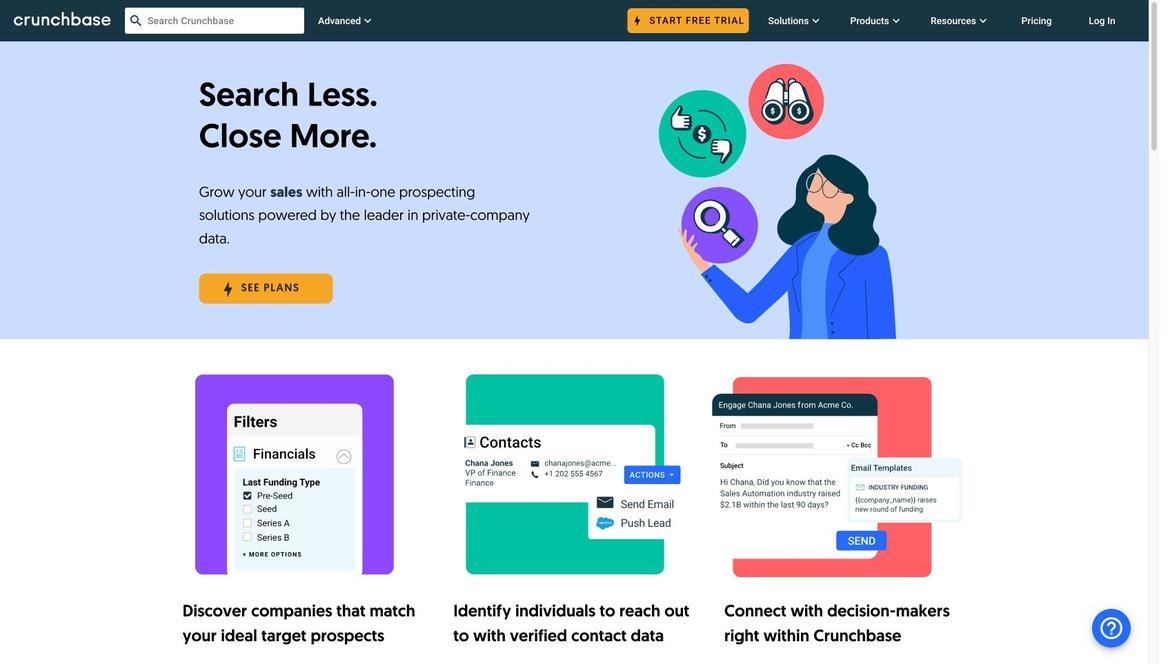Task type: vqa. For each thing, say whether or not it's contained in the screenshot.
password field
no



Task type: describe. For each thing, give the bounding box(es) containing it.
Search Crunchbase field
[[125, 8, 304, 34]]



